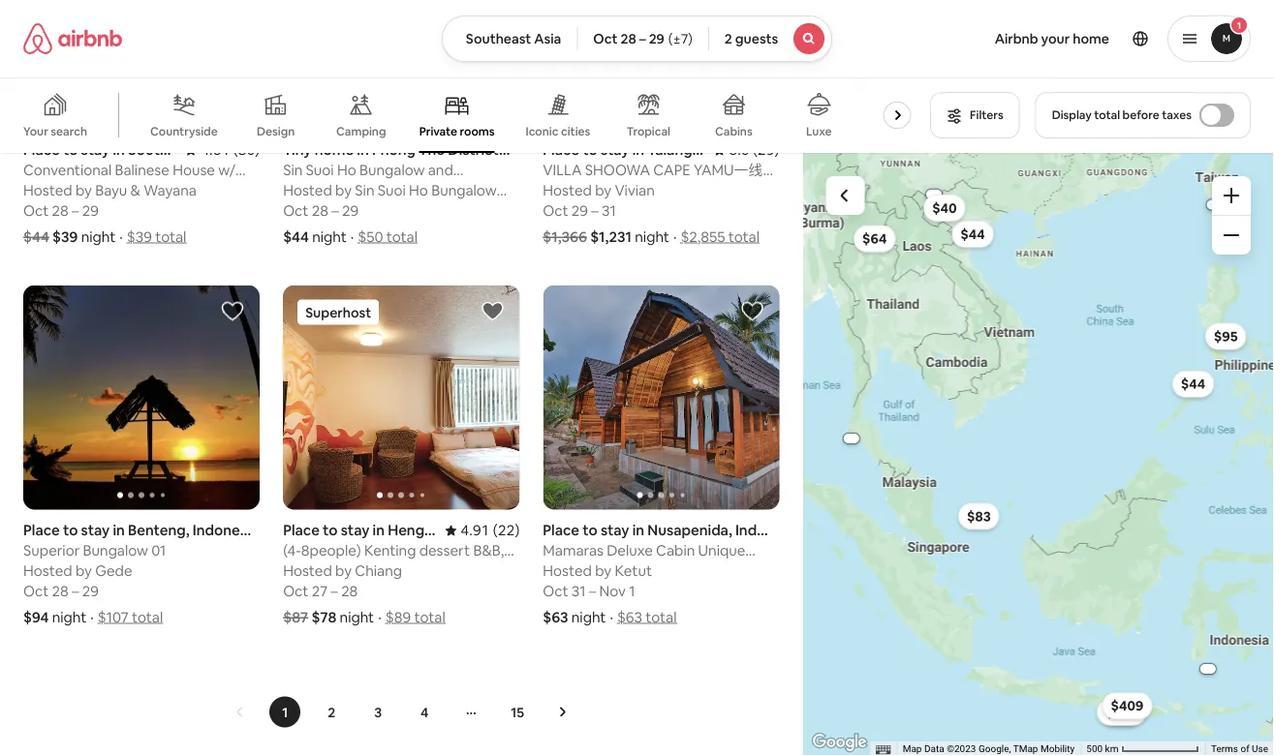 Task type: describe. For each thing, give the bounding box(es) containing it.
4.61 out of 5 average rating,  80 reviews image
[[185, 141, 260, 160]]

$39 total button
[[127, 228, 186, 247]]

31 inside hosted by ketut oct 31 – nov 1 $63 night · $63 total
[[572, 582, 586, 601]]

15 link
[[502, 697, 533, 728]]

total inside hosted by chiang oct 27 – 28 $87 $78 night · $89 total
[[414, 609, 445, 628]]

tmap
[[1013, 744, 1038, 755]]

hosted by vivian oct 29 – 31 $1,366 $1,231 night · $2,855 total
[[543, 181, 760, 247]]

total inside 'oct 28 – 29 $44 night · $50 total'
[[386, 228, 418, 247]]

$107 total button
[[98, 609, 163, 628]]

ho
[[409, 181, 428, 200]]

oct inside hosted by vivian oct 29 – 31 $1,366 $1,231 night · $2,855 total
[[543, 202, 568, 221]]

camping
[[336, 124, 386, 139]]

oct inside hosted by chiang oct 27 – 28 $87 $78 night · $89 total
[[283, 582, 309, 601]]

$83 button
[[958, 503, 999, 530]]

1 horizontal spatial $39
[[127, 228, 152, 247]]

none search field containing southeast asia
[[442, 16, 833, 62]]

airbnb your home
[[995, 30, 1109, 47]]

oct inside superior bungalow 01 hosted by gede oct 28 – 29 $94 night · $107 total
[[23, 582, 49, 601]]

– inside 'oct 28 – 29 $44 night · $50 total'
[[332, 202, 339, 221]]

· inside superior bungalow 01 hosted by gede oct 28 – 29 $94 night · $107 total
[[90, 609, 94, 628]]

1 link
[[270, 697, 301, 728]]

superior
[[23, 542, 80, 561]]

…
[[466, 701, 476, 719]]

display total before taxes
[[1052, 108, 1192, 123]]

hosted for hosted by sin suoi ho bungalow and homestay
[[283, 181, 332, 200]]

$107
[[98, 609, 129, 628]]

vivian
[[615, 181, 655, 200]]

31 inside hosted by vivian oct 29 – 31 $1,366 $1,231 night · $2,855 total
[[602, 202, 616, 221]]

night inside 'oct 28 – 29 $44 night · $50 total'
[[312, 228, 347, 247]]

1 horizontal spatial $63
[[617, 609, 642, 628]]

total inside hosted by ketut oct 31 – nov 1 $63 night · $63 total
[[646, 609, 677, 628]]

hosted for hosted by chiang oct 27 – 28 $87 $78 night · $89 total
[[283, 562, 332, 581]]

4.91 out of 5 average rating,  22 reviews image
[[445, 521, 520, 540]]

superior bungalow 01 hosted by gede oct 28 – 29 $94 night · $107 total
[[23, 542, 166, 628]]

500 km
[[1086, 744, 1121, 755]]

asia
[[534, 30, 561, 47]]

$1,366
[[543, 228, 587, 247]]

private rooms
[[419, 124, 495, 139]]

next image
[[556, 707, 568, 719]]

29 inside 'oct 28 – 29 $44 night · $50 total'
[[342, 202, 359, 221]]

29 left (±7)
[[649, 30, 665, 47]]

home
[[1073, 30, 1109, 47]]

0 horizontal spatial $63
[[543, 609, 568, 628]]

bungalow inside superior bungalow 01 hosted by gede oct 28 – 29 $94 night · $107 total
[[83, 542, 148, 561]]

night inside hosted by bayu & wayana oct 28 – 29 $44 $39 night · $39 total
[[81, 228, 116, 247]]

2 guests button
[[708, 16, 833, 62]]

hosted inside superior bungalow 01 hosted by gede oct 28 – 29 $94 night · $107 total
[[23, 562, 72, 581]]

01
[[151, 542, 166, 561]]

$39 button
[[1101, 700, 1142, 727]]

5.0 out of 5 average rating,  29 reviews image
[[713, 141, 779, 160]]

1 vertical spatial $44 button
[[1172, 371, 1214, 398]]

$63 total button
[[617, 609, 677, 628]]

29 inside hosted by bayu & wayana oct 28 – 29 $44 $39 night · $39 total
[[82, 202, 99, 221]]

display total before taxes button
[[1035, 92, 1251, 139]]

hosted by chiang oct 27 – 28 $87 $78 night · $89 total
[[283, 562, 445, 628]]

luxe
[[806, 124, 832, 139]]

2 for 2 guests
[[725, 30, 732, 47]]

southeast
[[466, 30, 531, 47]]

$95 button
[[1205, 323, 1246, 350]]

google image
[[808, 731, 872, 756]]

by for hosted by chiang oct 27 – 28 $87 $78 night · $89 total
[[335, 562, 352, 581]]

hosted for hosted by bayu & wayana oct 28 – 29 $44 $39 night · $39 total
[[23, 181, 72, 200]]

28 inside 'oct 28 – 29 $44 night · $50 total'
[[312, 202, 328, 221]]

&
[[130, 181, 140, 200]]

zoom out image
[[1224, 228, 1239, 243]]

gede
[[95, 562, 132, 581]]

nov
[[599, 582, 626, 601]]

28 inside superior bungalow 01 hosted by gede oct 28 – 29 $94 night · $107 total
[[52, 582, 69, 601]]

southeast asia button
[[442, 16, 578, 62]]

profile element
[[856, 0, 1251, 78]]

before
[[1123, 108, 1159, 123]]

google,
[[978, 744, 1011, 755]]

$39 inside button
[[1110, 705, 1134, 722]]

$63 inside button
[[1122, 707, 1133, 714]]

· inside hosted by bayu & wayana oct 28 – 29 $44 $39 night · $39 total
[[119, 228, 123, 247]]

private
[[419, 124, 457, 139]]

bungalow inside hosted by sin suoi ho bungalow and homestay
[[431, 181, 497, 200]]

terms
[[1211, 744, 1238, 755]]

filters button
[[930, 92, 1020, 139]]

group containing iconic cities
[[0, 78, 931, 153]]

$95
[[1214, 328, 1238, 345]]

4
[[421, 704, 429, 722]]

2 for 2
[[328, 704, 335, 722]]

3 link
[[363, 697, 394, 728]]

group for hosted by ketut
[[543, 286, 779, 510]]

2 link
[[316, 697, 347, 728]]

$87
[[283, 609, 308, 628]]

$409 button
[[1102, 693, 1152, 720]]

terms of use
[[1211, 744, 1268, 755]]

4.91
[[461, 521, 490, 540]]

$89 total button
[[385, 609, 445, 628]]

· inside hosted by vivian oct 29 – 31 $1,366 $1,231 night · $2,855 total
[[673, 228, 677, 247]]

4.91 (22)
[[461, 521, 520, 540]]

km
[[1105, 744, 1119, 755]]

by for hosted by bayu & wayana oct 28 – 29 $44 $39 night · $39 total
[[75, 181, 92, 200]]

$2,855
[[681, 228, 725, 247]]

group for hosted by chiang
[[283, 286, 520, 510]]

total inside hosted by bayu & wayana oct 28 – 29 $44 $39 night · $39 total
[[155, 228, 186, 247]]

4.61 (80)
[[201, 141, 260, 160]]

3
[[374, 704, 382, 722]]

$64
[[862, 230, 887, 248]]

– inside hosted by ketut oct 31 – nov 1 $63 night · $63 total
[[589, 582, 596, 601]]

add to wishlist: place to stay in benteng, indonesia image
[[221, 300, 244, 323]]

night inside hosted by vivian oct 29 – 31 $1,366 $1,231 night · $2,855 total
[[635, 228, 669, 247]]

taxes
[[1162, 108, 1192, 123]]

oct 28 – 29 $44 night · $50 total
[[283, 202, 418, 247]]

night inside hosted by ketut oct 31 – nov 1 $63 night · $63 total
[[571, 609, 606, 628]]

keyboard shortcuts image
[[876, 746, 891, 755]]

bayu
[[95, 181, 127, 200]]

cities
[[561, 124, 590, 139]]

(80)
[[233, 141, 260, 160]]

– inside hosted by vivian oct 29 – 31 $1,366 $1,231 night · $2,855 total
[[591, 202, 599, 221]]

night inside hosted by chiang oct 27 – 28 $87 $78 night · $89 total
[[340, 609, 374, 628]]

oct 28 – 29 (±7)
[[593, 30, 693, 47]]

0 horizontal spatial $44 button
[[952, 221, 994, 248]]



Task type: vqa. For each thing, say whether or not it's contained in the screenshot.
– in the Hosted by Chiang Oct 27 – 28 $87 $78 night · $89 total
yes



Task type: locate. For each thing, give the bounding box(es) containing it.
– left nov
[[589, 582, 596, 601]]

–
[[639, 30, 646, 47], [72, 202, 79, 221], [332, 202, 339, 221], [591, 202, 599, 221], [72, 582, 79, 601], [331, 582, 338, 601], [589, 582, 596, 601]]

28 right 27 at the left bottom
[[341, 582, 358, 601]]

by left bayu
[[75, 181, 92, 200]]

oct inside 'oct 28 – 29 $44 night · $50 total'
[[283, 202, 309, 221]]

total inside hosted by vivian oct 29 – 31 $1,366 $1,231 night · $2,855 total
[[728, 228, 760, 247]]

28 inside search field
[[621, 30, 636, 47]]

by for hosted by vivian oct 29 – 31 $1,366 $1,231 night · $2,855 total
[[595, 181, 612, 200]]

$59 button
[[1101, 696, 1142, 723]]

31 up $1,231
[[602, 202, 616, 221]]

wayana
[[144, 181, 197, 200]]

$44 inside hosted by bayu & wayana oct 28 – 29 $44 $39 night · $39 total
[[23, 228, 49, 247]]

0 horizontal spatial $39
[[52, 228, 78, 247]]

by inside hosted by sin suoi ho bungalow and homestay
[[335, 181, 352, 200]]

· inside 'oct 28 – 29 $44 night · $50 total'
[[351, 228, 354, 247]]

$409
[[1111, 698, 1143, 715]]

1 horizontal spatial 2
[[725, 30, 732, 47]]

total right $107
[[132, 609, 163, 628]]

group
[[0, 78, 931, 153], [23, 286, 260, 510], [283, 286, 520, 510], [543, 286, 779, 510]]

(29)
[[753, 141, 779, 160]]

filters
[[970, 108, 1003, 123]]

2 vertical spatial 1
[[282, 704, 288, 722]]

2 inside 2 link
[[328, 704, 335, 722]]

$50
[[358, 228, 383, 247]]

chiang
[[355, 562, 402, 581]]

$40
[[932, 199, 957, 217]]

1 vertical spatial bungalow
[[83, 542, 148, 561]]

total down ketut
[[646, 609, 677, 628]]

– down superior
[[72, 582, 79, 601]]

hosted by bayu & wayana oct 28 – 29 $44 $39 night · $39 total
[[23, 181, 197, 247]]

27
[[312, 582, 328, 601]]

hosted for hosted by ketut oct 31 – nov 1 $63 night · $63 total
[[543, 562, 592, 581]]

oct left nov
[[543, 582, 568, 601]]

total inside button
[[1094, 108, 1120, 123]]

· left $89
[[378, 609, 381, 628]]

28 inside hosted by chiang oct 27 – 28 $87 $78 night · $89 total
[[341, 582, 358, 601]]

· inside hosted by chiang oct 27 – 28 $87 $78 night · $89 total
[[378, 609, 381, 628]]

your
[[23, 124, 48, 139]]

hosted down your search
[[23, 181, 72, 200]]

28 down your search
[[52, 202, 69, 221]]

oct left 27 at the left bottom
[[283, 582, 309, 601]]

group for hosted by gede
[[23, 286, 260, 510]]

by inside hosted by vivian oct 29 – 31 $1,366 $1,231 night · $2,855 total
[[595, 181, 612, 200]]

2 horizontal spatial $39
[[1110, 705, 1134, 722]]

5.0
[[729, 141, 750, 160]]

2 inside 2 guests button
[[725, 30, 732, 47]]

night right '$78'
[[340, 609, 374, 628]]

night
[[81, 228, 116, 247], [312, 228, 347, 247], [635, 228, 669, 247], [52, 609, 87, 628], [340, 609, 374, 628], [571, 609, 606, 628]]

1 vertical spatial 31
[[572, 582, 586, 601]]

· inside hosted by ketut oct 31 – nov 1 $63 night · $63 total
[[610, 609, 613, 628]]

5.0 (29)
[[729, 141, 779, 160]]

suoi
[[378, 181, 406, 200]]

– left (±7)
[[639, 30, 646, 47]]

28 left (±7)
[[621, 30, 636, 47]]

hosted for hosted by vivian oct 29 – 31 $1,366 $1,231 night · $2,855 total
[[543, 181, 592, 200]]

$44 button down $40
[[952, 221, 994, 248]]

29 inside hosted by vivian oct 29 – 31 $1,366 $1,231 night · $2,855 total
[[572, 202, 588, 221]]

29 inside superior bungalow 01 hosted by gede oct 28 – 29 $94 night · $107 total
[[82, 582, 99, 601]]

and
[[283, 200, 311, 219]]

terms of use link
[[1211, 744, 1268, 755]]

$280 button
[[1097, 699, 1146, 726]]

cabins
[[715, 124, 753, 139]]

countryside
[[150, 124, 218, 139]]

display
[[1052, 108, 1092, 123]]

– down search
[[72, 202, 79, 221]]

31 left nov
[[572, 582, 586, 601]]

29 up $1,366
[[572, 202, 588, 221]]

1 inside hosted by ketut oct 31 – nov 1 $63 night · $63 total
[[629, 582, 635, 601]]

(±7)
[[668, 30, 693, 47]]

hosted left ketut
[[543, 562, 592, 581]]

hosted down superior
[[23, 562, 72, 581]]

by for hosted by ketut oct 31 – nov 1 $63 night · $63 total
[[595, 562, 612, 581]]

oct inside hosted by ketut oct 31 – nov 1 $63 night · $63 total
[[543, 582, 568, 601]]

tropical
[[627, 124, 670, 139]]

– up $1,231
[[591, 202, 599, 221]]

$94
[[23, 609, 49, 628]]

add to wishlist: place to stay in hengchun, taiwan image
[[481, 300, 504, 323]]

2
[[725, 30, 732, 47], [328, 704, 335, 722]]

29 down gede
[[82, 582, 99, 601]]

· left $39 total button
[[119, 228, 123, 247]]

0 vertical spatial 31
[[602, 202, 616, 221]]

(22)
[[493, 521, 520, 540]]

29
[[649, 30, 665, 47], [82, 202, 99, 221], [342, 202, 359, 221], [572, 202, 588, 221], [82, 582, 99, 601]]

1 vertical spatial 2
[[328, 704, 335, 722]]

hosted
[[23, 181, 72, 200], [283, 181, 332, 200], [543, 181, 592, 200], [23, 562, 72, 581], [283, 562, 332, 581], [543, 562, 592, 581]]

4 link
[[409, 697, 440, 728]]

2 horizontal spatial $63
[[1122, 707, 1133, 714]]

hosted by sin suoi ho bungalow and homestay
[[283, 181, 497, 219]]

1 vertical spatial 1
[[629, 582, 635, 601]]

night down nov
[[571, 609, 606, 628]]

map
[[903, 744, 922, 755]]

oct down your
[[23, 202, 49, 221]]

zoom in image
[[1224, 188, 1239, 203]]

31
[[602, 202, 616, 221], [572, 582, 586, 601]]

0 vertical spatial 1
[[1237, 19, 1241, 31]]

hosted up $1,366
[[543, 181, 592, 200]]

$78
[[311, 609, 337, 628]]

oct up the $94
[[23, 582, 49, 601]]

by for hosted by sin suoi ho bungalow and homestay
[[335, 181, 352, 200]]

hosted inside hosted by bayu & wayana oct 28 – 29 $44 $39 night · $39 total
[[23, 181, 72, 200]]

ketut
[[615, 562, 652, 581]]

1 horizontal spatial bungalow
[[431, 181, 497, 200]]

·
[[119, 228, 123, 247], [351, 228, 354, 247], [673, 228, 677, 247], [90, 609, 94, 628], [378, 609, 381, 628], [610, 609, 613, 628]]

oct inside hosted by bayu & wayana oct 28 – 29 $44 $39 night · $39 total
[[23, 202, 49, 221]]

1 horizontal spatial 1
[[629, 582, 635, 601]]

hosted inside hosted by vivian oct 29 – 31 $1,366 $1,231 night · $2,855 total
[[543, 181, 592, 200]]

29 down bayu
[[82, 202, 99, 221]]

data
[[924, 744, 944, 755]]

total right $50
[[386, 228, 418, 247]]

night inside superior bungalow 01 hosted by gede oct 28 – 29 $94 night · $107 total
[[52, 609, 87, 628]]

2 guests
[[725, 30, 778, 47]]

by inside hosted by bayu & wayana oct 28 – 29 $44 $39 night · $39 total
[[75, 181, 92, 200]]

design
[[257, 124, 295, 139]]

· left $50
[[351, 228, 354, 247]]

$64 button
[[853, 225, 895, 253]]

by left chiang at the bottom left of the page
[[335, 562, 352, 581]]

$44 inside 'oct 28 – 29 $44 night · $50 total'
[[283, 228, 309, 247]]

$1,231
[[590, 228, 632, 247]]

$40 button
[[923, 195, 965, 222]]

rooms
[[460, 124, 495, 139]]

bungalow right ho
[[431, 181, 497, 200]]

15
[[511, 704, 524, 722]]

2 horizontal spatial 1
[[1237, 19, 1241, 31]]

oct left homestay
[[283, 202, 309, 221]]

total left before
[[1094, 108, 1120, 123]]

by left sin
[[335, 181, 352, 200]]

1 horizontal spatial 31
[[602, 202, 616, 221]]

29 down sin
[[342, 202, 359, 221]]

night right the $94
[[52, 609, 87, 628]]

night down bayu
[[81, 228, 116, 247]]

2 right 1 link
[[328, 704, 335, 722]]

hosted inside hosted by ketut oct 31 – nov 1 $63 night · $63 total
[[543, 562, 592, 581]]

by left vivian
[[595, 181, 612, 200]]

mobility
[[1041, 744, 1075, 755]]

– right 27 at the left bottom
[[331, 582, 338, 601]]

None search field
[[442, 16, 833, 62]]

$63
[[543, 609, 568, 628], [617, 609, 642, 628], [1122, 707, 1133, 714]]

· down nov
[[610, 609, 613, 628]]

2 left guests
[[725, 30, 732, 47]]

$280
[[1105, 704, 1138, 722]]

use
[[1252, 744, 1268, 755]]

hosted inside hosted by sin suoi ho bungalow and homestay
[[283, 181, 332, 200]]

28 down superior
[[52, 582, 69, 601]]

$83
[[967, 508, 991, 525]]

by up nov
[[595, 562, 612, 581]]

by inside superior bungalow 01 hosted by gede oct 28 – 29 $94 night · $107 total
[[75, 562, 92, 581]]

previous image
[[235, 707, 246, 719]]

night right $1,231
[[635, 228, 669, 247]]

oct
[[593, 30, 618, 47], [23, 202, 49, 221], [283, 202, 309, 221], [543, 202, 568, 221], [23, 582, 49, 601], [283, 582, 309, 601], [543, 582, 568, 601]]

by inside hosted by ketut oct 31 – nov 1 $63 night · $63 total
[[595, 562, 612, 581]]

your
[[1041, 30, 1070, 47]]

bungalow up gede
[[83, 542, 148, 561]]

– inside hosted by chiang oct 27 – 28 $87 $78 night · $89 total
[[331, 582, 338, 601]]

28 inside hosted by bayu & wayana oct 28 – 29 $44 $39 night · $39 total
[[52, 202, 69, 221]]

28
[[621, 30, 636, 47], [52, 202, 69, 221], [312, 202, 328, 221], [52, 582, 69, 601], [341, 582, 358, 601]]

0 horizontal spatial 2
[[328, 704, 335, 722]]

1 inside dropdown button
[[1237, 19, 1241, 31]]

0 horizontal spatial 1
[[282, 704, 288, 722]]

· left $107
[[90, 609, 94, 628]]

total right the $2,855
[[728, 228, 760, 247]]

total down wayana
[[155, 228, 186, 247]]

hosted up 27 at the left bottom
[[283, 562, 332, 581]]

by left gede
[[75, 562, 92, 581]]

0 horizontal spatial 31
[[572, 582, 586, 601]]

· left the $2,855
[[673, 228, 677, 247]]

$44
[[960, 226, 985, 243], [23, 228, 49, 247], [283, 228, 309, 247], [1181, 376, 1205, 393]]

1
[[1237, 19, 1241, 31], [629, 582, 635, 601], [282, 704, 288, 722]]

$44 button down '$95'
[[1172, 371, 1214, 398]]

©2023
[[947, 744, 976, 755]]

hosted inside hosted by chiang oct 27 – 28 $87 $78 night · $89 total
[[283, 562, 332, 581]]

– right and
[[332, 202, 339, 221]]

– inside superior bungalow 01 hosted by gede oct 28 – 29 $94 night · $107 total
[[72, 582, 79, 601]]

28 right and
[[312, 202, 328, 221]]

– inside search field
[[639, 30, 646, 47]]

hosted up 'oct 28 – 29 $44 night · $50 total'
[[283, 181, 332, 200]]

$39
[[52, 228, 78, 247], [127, 228, 152, 247], [1110, 705, 1134, 722]]

500 km button
[[1081, 742, 1205, 756]]

google map
showing 24 stays. region
[[803, 153, 1274, 756]]

$63 button
[[1108, 705, 1147, 716]]

total
[[1094, 108, 1120, 123], [155, 228, 186, 247], [386, 228, 418, 247], [728, 228, 760, 247], [132, 609, 163, 628], [414, 609, 445, 628], [646, 609, 677, 628]]

1 horizontal spatial $44 button
[[1172, 371, 1214, 398]]

– inside hosted by bayu & wayana oct 28 – 29 $44 $39 night · $39 total
[[72, 202, 79, 221]]

guests
[[735, 30, 778, 47]]

add to wishlist: place to stay in nusapenida, indonesia image
[[741, 300, 764, 323]]

0 horizontal spatial bungalow
[[83, 542, 148, 561]]

1 button
[[1168, 16, 1251, 62]]

iconic
[[526, 124, 558, 139]]

0 vertical spatial bungalow
[[431, 181, 497, 200]]

airbnb
[[995, 30, 1038, 47]]

by inside hosted by chiang oct 27 – 28 $87 $78 night · $89 total
[[335, 562, 352, 581]]

total right $89
[[414, 609, 445, 628]]

total inside superior bungalow 01 hosted by gede oct 28 – 29 $94 night · $107 total
[[132, 609, 163, 628]]

hosted by ketut oct 31 – nov 1 $63 night · $63 total
[[543, 562, 677, 628]]

0 vertical spatial $44 button
[[952, 221, 994, 248]]

night down homestay
[[312, 228, 347, 247]]

oct right asia at the top
[[593, 30, 618, 47]]

0 vertical spatial 2
[[725, 30, 732, 47]]

$50 total button
[[358, 228, 418, 247]]

oct up $1,366
[[543, 202, 568, 221]]

$44 button
[[952, 221, 994, 248], [1172, 371, 1214, 398]]

$89
[[385, 609, 411, 628]]



